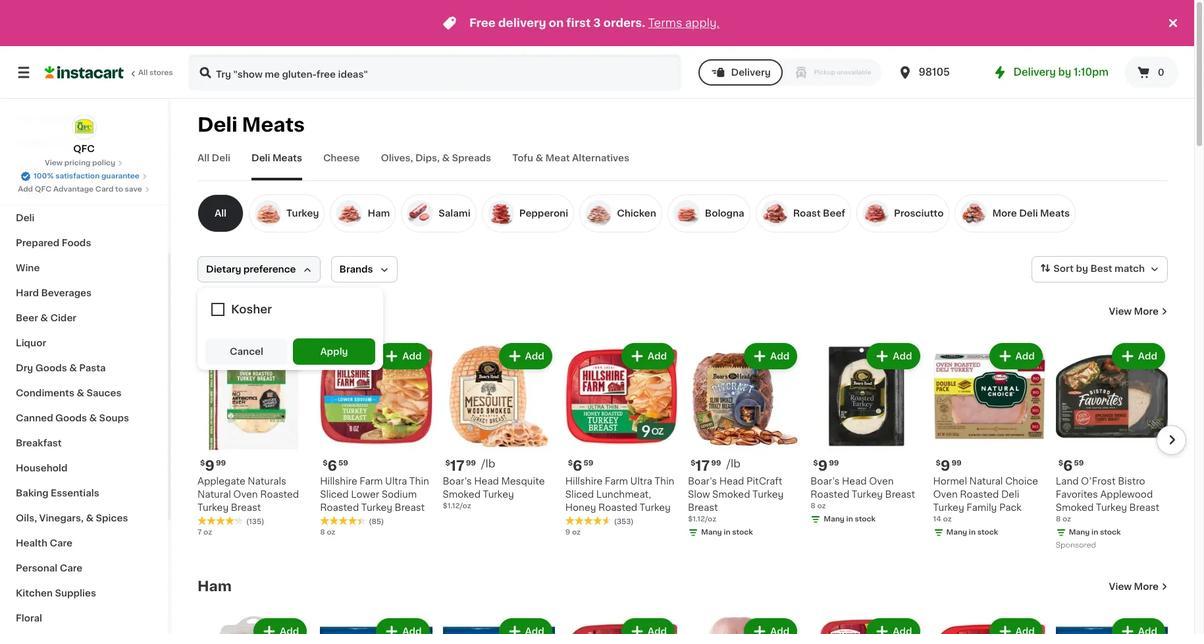 Task type: describe. For each thing, give the bounding box(es) containing it.
roasted inside hillshire farm ultra thin sliced lower sodium roasted turkey breast
[[320, 503, 359, 513]]

hillshire farm ultra thin sliced lunchmeat, honey roasted turkey
[[566, 477, 675, 513]]

more deli meats image
[[961, 200, 988, 227]]

natural inside the applegate naturals natural oven roasted turkey breast
[[198, 490, 231, 499]]

oils,
[[16, 514, 37, 523]]

meats inside deli meats link
[[273, 153, 302, 163]]

personal care
[[16, 564, 82, 573]]

advantage
[[53, 186, 94, 193]]

oven inside boar's head oven roasted turkey breast 8 oz
[[870, 477, 894, 486]]

(135)
[[246, 519, 264, 526]]

supplies
[[55, 589, 96, 598]]

hard beverages link
[[8, 281, 160, 306]]

0 vertical spatial view
[[45, 159, 63, 167]]

in for breast
[[1092, 529, 1099, 536]]

view pricing policy
[[45, 159, 115, 167]]

beverages
[[41, 288, 92, 298]]

delivery
[[498, 18, 546, 28]]

deli right more deli meats icon
[[1020, 209, 1038, 218]]

candy
[[62, 138, 94, 148]]

match
[[1115, 264, 1145, 273]]

1 horizontal spatial ham link
[[330, 194, 396, 233]]

salami link
[[401, 194, 477, 233]]

hillshire for lower
[[320, 477, 357, 486]]

smoked inside land o'frost bistro favorites applewood smoked turkey breast 8 oz
[[1056, 503, 1094, 513]]

many in stock for breast
[[1069, 529, 1121, 536]]

tofu & meat alternatives
[[513, 153, 630, 163]]

$ 9 99 for applegate naturals natural oven roasted turkey breast
[[200, 459, 226, 473]]

boar's head pitcraft slow smoked turkey breast $1.12/oz
[[688, 477, 784, 523]]

bistro
[[1119, 477, 1146, 486]]

pasta
[[79, 364, 106, 373]]

/lb for boar's head mesquite smoked turkey
[[481, 459, 496, 469]]

kitchen
[[16, 589, 53, 598]]

thin for hillshire farm ultra thin sliced lower sodium roasted turkey breast
[[410, 477, 429, 486]]

wine
[[16, 263, 40, 273]]

pepperoni
[[519, 209, 569, 218]]

deli inside "hormel natural choice oven roasted deli turkey family pack 14 oz"
[[1002, 490, 1020, 499]]

applewood
[[1101, 490, 1153, 499]]

view for ham
[[1110, 582, 1132, 592]]

condiments & sauces link
[[8, 381, 160, 406]]

brands button
[[331, 256, 398, 283]]

boar's for roasted
[[811, 477, 840, 486]]

personal
[[16, 564, 57, 573]]

prosciutto link
[[857, 194, 950, 233]]

care for personal care
[[60, 564, 82, 573]]

baking essentials
[[16, 489, 99, 498]]

view for turkey
[[1110, 307, 1132, 316]]

farm for lower
[[360, 477, 383, 486]]

$ 9 99 for boar's head oven roasted turkey breast
[[814, 459, 839, 473]]

in for oz
[[847, 516, 854, 523]]

snacks & candy link
[[8, 130, 160, 155]]

guarantee
[[101, 173, 140, 180]]

foods
[[62, 238, 91, 248]]

pepperoni image
[[488, 200, 514, 227]]

apply
[[320, 347, 348, 356]]

9 down honey
[[566, 529, 571, 536]]

roasted inside "hormel natural choice oven roasted deli turkey family pack 14 oz"
[[961, 490, 999, 499]]

& right beer
[[40, 314, 48, 323]]

hillshire farm ultra thin sliced lower sodium roasted turkey breast
[[320, 477, 429, 513]]

$ 17 99 for boar's head mesquite smoked turkey
[[446, 459, 476, 473]]

frozen
[[16, 163, 48, 173]]

service type group
[[699, 59, 882, 86]]

meat inside tofu & meat alternatives link
[[546, 153, 570, 163]]

meat inside meat & seafood 'link'
[[16, 113, 40, 123]]

0 button
[[1125, 57, 1179, 88]]

save
[[125, 186, 142, 193]]

breast inside land o'frost bistro favorites applewood smoked turkey breast 8 oz
[[1130, 503, 1160, 513]]

add button for boar's head pitcraft slow smoked turkey breast
[[746, 344, 796, 368]]

6 for hillshire farm ultra thin sliced lower sodium roasted turkey breast
[[328, 459, 337, 473]]

chicken image
[[586, 200, 612, 227]]

dietary preference
[[206, 265, 296, 274]]

1 vertical spatial ham link
[[198, 579, 232, 595]]

delivery by 1:10pm link
[[993, 65, 1109, 80]]

beef
[[823, 209, 846, 218]]

1:10pm
[[1074, 67, 1109, 77]]

hormel
[[934, 477, 968, 486]]

bologna image
[[674, 200, 700, 227]]

cancel button
[[206, 339, 288, 365]]

goods for dry
[[35, 364, 67, 373]]

& right dips,
[[442, 153, 450, 163]]

8 add button from the left
[[1114, 344, 1165, 368]]

in for family
[[969, 529, 976, 536]]

$17.99 per pound element for boar's head pitcraft slow smoked turkey breast
[[688, 458, 800, 475]]

sort by
[[1054, 264, 1089, 273]]

deli meats link
[[252, 151, 302, 180]]

more deli meats
[[993, 209, 1070, 218]]

view more link for ham
[[1110, 580, 1168, 594]]

chicken
[[617, 209, 657, 218]]

roast beef link
[[756, 194, 852, 233]]

care for health care
[[50, 539, 72, 548]]

baking essentials link
[[8, 481, 160, 506]]

hillshire for lunchmeat,
[[566, 477, 603, 486]]

0 horizontal spatial ham
[[198, 580, 232, 594]]

turkey inside hillshire farm ultra thin sliced lower sodium roasted turkey breast
[[361, 503, 393, 513]]

$ for hillshire farm ultra thin sliced lunchmeat, honey roasted turkey
[[568, 460, 573, 467]]

preference
[[244, 265, 296, 274]]

hard beverages
[[16, 288, 92, 298]]

more for turkey
[[1135, 307, 1159, 316]]

& left soups
[[89, 414, 97, 423]]

& left 'candy' on the left top of page
[[52, 138, 60, 148]]

smoked inside boar's head pitcraft slow smoked turkey breast $1.12/oz
[[713, 490, 751, 499]]

99 for applegate naturals natural oven roasted turkey breast
[[216, 460, 226, 467]]

smoked inside 'boar's head mesquite smoked turkey $1.12/oz'
[[443, 490, 481, 499]]

qfc inside "add qfc advantage card to save" link
[[35, 186, 52, 193]]

condiments
[[16, 389, 74, 398]]

add button for hillshire farm ultra thin sliced lower sodium roasted turkey breast
[[378, 344, 428, 368]]

slow
[[688, 490, 710, 499]]

oils, vinegars, & spices link
[[8, 506, 160, 531]]

chicken link
[[580, 194, 663, 233]]

kitchen supplies link
[[8, 581, 160, 606]]

health care
[[16, 539, 72, 548]]

roasted inside boar's head oven roasted turkey breast 8 oz
[[811, 490, 850, 499]]

in for $1.12/oz
[[724, 529, 731, 536]]

bakery link
[[8, 180, 160, 206]]

add button for applegate naturals natural oven roasted turkey breast
[[255, 344, 306, 368]]

3 99 from the left
[[711, 460, 722, 467]]

turkey image
[[255, 200, 281, 227]]

olives, dips, & spreads link
[[381, 151, 491, 180]]

all for all stores
[[138, 69, 148, 76]]

soups
[[99, 414, 129, 423]]

canned
[[16, 414, 53, 423]]

$ for hillshire farm ultra thin sliced lower sodium roasted turkey breast
[[323, 460, 328, 467]]

dietary
[[206, 265, 241, 274]]

meat & seafood link
[[8, 105, 160, 130]]

oils, vinegars, & spices
[[16, 514, 128, 523]]

canned goods & soups link
[[8, 406, 160, 431]]

bologna link
[[668, 194, 751, 233]]

$ for hormel natural choice oven roasted deli turkey family pack
[[936, 460, 941, 467]]

add for applegate naturals natural oven roasted turkey breast
[[280, 352, 299, 361]]

add button for boar's head oven roasted turkey breast
[[868, 344, 919, 368]]

personal care link
[[8, 556, 160, 581]]

apply button
[[293, 339, 375, 365]]

stock for family
[[978, 529, 999, 536]]

& left sauces
[[77, 389, 84, 398]]

more for ham
[[1135, 582, 1159, 592]]

9 for boar's head oven roasted turkey breast
[[818, 459, 828, 473]]

$ 6 59 for hillshire farm ultra thin sliced lunchmeat, honey roasted turkey
[[568, 459, 594, 473]]

view pricing policy link
[[45, 158, 123, 169]]

9 oz
[[566, 529, 581, 536]]

floral
[[16, 614, 42, 623]]

cheese
[[323, 153, 360, 163]]

delivery for delivery
[[731, 68, 771, 77]]

3 59 from the left
[[1075, 460, 1084, 467]]

orders.
[[604, 18, 646, 28]]

100% satisfaction guarantee button
[[20, 169, 147, 182]]

condiments & sauces
[[16, 389, 122, 398]]

$ 17 99 for boar's head pitcraft slow smoked turkey breast
[[691, 459, 722, 473]]

by for sort
[[1077, 264, 1089, 273]]

deli link
[[8, 206, 160, 231]]

roasted inside hillshire farm ultra thin sliced lunchmeat, honey roasted turkey
[[599, 503, 638, 513]]

add for boar's head oven roasted turkey breast
[[893, 352, 913, 361]]

best match
[[1091, 264, 1145, 273]]

98105 button
[[898, 54, 977, 91]]

instacart logo image
[[45, 65, 124, 80]]

deli up the all link
[[212, 153, 231, 163]]

delivery by 1:10pm
[[1014, 67, 1109, 77]]

$ for applegate naturals natural oven roasted turkey breast
[[200, 460, 205, 467]]

8 oz
[[320, 529, 336, 536]]

stock for breast
[[1101, 529, 1121, 536]]

spices
[[96, 514, 128, 523]]

add for hillshire farm ultra thin sliced lunchmeat, honey roasted turkey
[[648, 352, 667, 361]]

naturals
[[248, 477, 286, 486]]

stock for $1.12/oz
[[733, 529, 753, 536]]

dry goods & pasta
[[16, 364, 106, 373]]

pitcraft
[[747, 477, 783, 486]]

prepared foods link
[[8, 231, 160, 256]]

all link
[[198, 194, 244, 233]]

qfc inside qfc link
[[73, 144, 95, 153]]



Task type: locate. For each thing, give the bounding box(es) containing it.
& inside "link"
[[69, 364, 77, 373]]

99 up boar's head oven roasted turkey breast 8 oz
[[829, 460, 839, 467]]

$ up boar's head oven roasted turkey breast 8 oz
[[814, 460, 818, 467]]

1 /lb from the left
[[481, 459, 496, 469]]

1 horizontal spatial $1.12/oz
[[688, 516, 717, 523]]

0 horizontal spatial all
[[138, 69, 148, 76]]

favorites
[[1056, 490, 1099, 499]]

& left seafood
[[42, 113, 50, 123]]

by left 1:10pm
[[1059, 67, 1072, 77]]

0 vertical spatial turkey link
[[249, 194, 325, 233]]

card
[[95, 186, 114, 193]]

natural
[[970, 477, 1003, 486], [198, 490, 231, 499]]

household link
[[8, 456, 160, 481]]

0 horizontal spatial by
[[1059, 67, 1072, 77]]

1 horizontal spatial oven
[[870, 477, 894, 486]]

6 $ from the left
[[814, 460, 818, 467]]

farm inside hillshire farm ultra thin sliced lower sodium roasted turkey breast
[[360, 477, 383, 486]]

/lb
[[481, 459, 496, 469], [727, 459, 741, 469]]

3 boar's from the left
[[811, 477, 840, 486]]

ultra up the sodium
[[385, 477, 407, 486]]

sponsored badge image
[[1056, 542, 1096, 549]]

1 vertical spatial by
[[1077, 264, 1089, 273]]

smoked right slow
[[713, 490, 751, 499]]

delivery inside delivery by 1:10pm 'link'
[[1014, 67, 1056, 77]]

vinegars,
[[39, 514, 84, 523]]

boar's up slow
[[688, 477, 717, 486]]

head for oven
[[842, 477, 867, 486]]

ham right ham image
[[368, 209, 390, 218]]

1 horizontal spatial delivery
[[1014, 67, 1056, 77]]

0 vertical spatial goods
[[35, 364, 67, 373]]

$17.99 per pound element
[[443, 458, 555, 475], [688, 458, 800, 475]]

(353)
[[614, 519, 634, 526]]

2 hillshire from the left
[[566, 477, 603, 486]]

natural down applegate
[[198, 490, 231, 499]]

3 head from the left
[[842, 477, 867, 486]]

stock down boar's head oven roasted turkey breast 8 oz
[[855, 516, 876, 523]]

all
[[138, 69, 148, 76], [198, 153, 210, 163], [215, 209, 227, 218]]

99 up applegate
[[216, 460, 226, 467]]

17 for boar's head mesquite smoked turkey
[[450, 459, 465, 473]]

0 vertical spatial deli meats
[[198, 115, 305, 134]]

2 boar's from the left
[[688, 477, 717, 486]]

sliced for lunchmeat,
[[566, 490, 594, 499]]

0
[[1158, 68, 1165, 77]]

ultra inside hillshire farm ultra thin sliced lower sodium roasted turkey breast
[[385, 477, 407, 486]]

6 up hillshire farm ultra thin sliced lower sodium roasted turkey breast
[[328, 459, 337, 473]]

head
[[474, 477, 499, 486], [720, 477, 745, 486], [842, 477, 867, 486]]

health
[[16, 539, 47, 548]]

add for hillshire farm ultra thin sliced lower sodium roasted turkey breast
[[403, 352, 422, 361]]

product group
[[198, 341, 310, 538], [320, 341, 432, 538], [443, 341, 555, 512], [566, 341, 678, 538], [688, 341, 800, 541], [811, 341, 923, 528], [934, 341, 1046, 541], [1056, 341, 1168, 553], [198, 616, 310, 634], [320, 616, 432, 634], [443, 616, 555, 634], [566, 616, 678, 634], [688, 616, 800, 634], [811, 616, 923, 634], [934, 616, 1046, 634], [1056, 616, 1168, 634]]

0 horizontal spatial 59
[[339, 460, 348, 467]]

1 vertical spatial deli meats
[[252, 153, 302, 163]]

0 horizontal spatial turkey link
[[198, 304, 248, 319]]

0 horizontal spatial ham link
[[198, 579, 232, 595]]

1 horizontal spatial thin
[[655, 477, 675, 486]]

6
[[328, 459, 337, 473], [573, 459, 583, 473], [1064, 459, 1073, 473]]

snacks & candy
[[16, 138, 94, 148]]

17 for boar's head pitcraft slow smoked turkey breast
[[696, 459, 710, 473]]

turkey inside the applegate naturals natural oven roasted turkey breast
[[198, 503, 229, 513]]

add for boar's head mesquite smoked turkey
[[525, 352, 545, 361]]

59 for hillshire farm ultra thin sliced lower sodium roasted turkey breast
[[339, 460, 348, 467]]

many in stock down boar's head oven roasted turkey breast 8 oz
[[824, 516, 876, 523]]

1 $17.99 per pound element from the left
[[443, 458, 555, 475]]

many in stock for $1.12/oz
[[701, 529, 753, 536]]

natural inside "hormel natural choice oven roasted deli turkey family pack 14 oz"
[[970, 477, 1003, 486]]

0 horizontal spatial smoked
[[443, 490, 481, 499]]

Best match Sort by field
[[1032, 256, 1168, 283]]

5 $ from the left
[[691, 460, 696, 467]]

boar's right pitcraft
[[811, 477, 840, 486]]

& inside 'link'
[[42, 113, 50, 123]]

all up the all link
[[198, 153, 210, 163]]

1 horizontal spatial $17.99 per pound element
[[688, 458, 800, 475]]

7 $ from the left
[[936, 460, 941, 467]]

in up sponsored badge image
[[1092, 529, 1099, 536]]

beer & cider
[[16, 314, 76, 323]]

wine link
[[8, 256, 160, 281]]

deli meats up deli meats link
[[198, 115, 305, 134]]

deli
[[198, 115, 238, 134], [212, 153, 231, 163], [252, 153, 270, 163], [1020, 209, 1038, 218], [16, 213, 35, 223], [1002, 490, 1020, 499]]

many down slow
[[701, 529, 722, 536]]

goods up condiments
[[35, 364, 67, 373]]

roasted inside the applegate naturals natural oven roasted turkey breast
[[260, 490, 299, 499]]

oven inside the applegate naturals natural oven roasted turkey breast
[[233, 490, 258, 499]]

stock down family at right
[[978, 529, 999, 536]]

2 $ from the left
[[323, 460, 328, 467]]

/lb up 'boar's head mesquite smoked turkey $1.12/oz'
[[481, 459, 496, 469]]

1 vertical spatial $1.12/oz
[[688, 516, 717, 523]]

limited time offer region
[[0, 0, 1166, 46]]

1 horizontal spatial $ 6 59
[[568, 459, 594, 473]]

1 horizontal spatial farm
[[605, 477, 628, 486]]

2 horizontal spatial smoked
[[1056, 503, 1094, 513]]

farm inside hillshire farm ultra thin sliced lunchmeat, honey roasted turkey
[[605, 477, 628, 486]]

qfc logo image
[[71, 115, 96, 140]]

0 horizontal spatial qfc
[[35, 186, 52, 193]]

0 vertical spatial ham link
[[330, 194, 396, 233]]

0 vertical spatial natural
[[970, 477, 1003, 486]]

$17.99 per pound element for boar's head mesquite smoked turkey
[[443, 458, 555, 475]]

ultra inside hillshire farm ultra thin sliced lunchmeat, honey roasted turkey
[[631, 477, 653, 486]]

oz inside "hormel natural choice oven roasted deli turkey family pack 14 oz"
[[944, 516, 952, 523]]

all of 9 group
[[198, 194, 249, 233]]

goods down condiments & sauces
[[55, 414, 87, 423]]

99 for boar's head oven roasted turkey breast
[[829, 460, 839, 467]]

0 vertical spatial view more
[[1110, 307, 1159, 316]]

$ up applegate
[[200, 460, 205, 467]]

$ 17 99 up 'boar's head mesquite smoked turkey $1.12/oz'
[[446, 459, 476, 473]]

2 horizontal spatial $ 9 99
[[936, 459, 962, 473]]

boar's inside 'boar's head mesquite smoked turkey $1.12/oz'
[[443, 477, 472, 486]]

in down family at right
[[969, 529, 976, 536]]

0 horizontal spatial sliced
[[320, 490, 349, 499]]

alternatives
[[572, 153, 630, 163]]

breast inside boar's head oven roasted turkey breast 8 oz
[[886, 490, 916, 499]]

8 inside land o'frost bistro favorites applewood smoked turkey breast 8 oz
[[1056, 516, 1061, 523]]

6 up honey
[[573, 459, 583, 473]]

1 59 from the left
[[339, 460, 348, 467]]

1 hillshire from the left
[[320, 477, 357, 486]]

olives,
[[381, 153, 413, 163]]

1 $ 17 99 from the left
[[446, 459, 476, 473]]

9 for applegate naturals natural oven roasted turkey breast
[[205, 459, 215, 473]]

breast inside hillshire farm ultra thin sliced lower sodium roasted turkey breast
[[395, 503, 425, 513]]

add button for boar's head mesquite smoked turkey
[[500, 344, 551, 368]]

turkey link down deli meats link
[[249, 194, 325, 233]]

$ up hillshire farm ultra thin sliced lower sodium roasted turkey breast
[[323, 460, 328, 467]]

many for $1.12/oz
[[701, 529, 722, 536]]

cider
[[50, 314, 76, 323]]

sliced for lower
[[320, 490, 349, 499]]

2 vertical spatial meats
[[1041, 209, 1070, 218]]

dry
[[16, 364, 33, 373]]

0 vertical spatial more
[[993, 209, 1017, 218]]

1 vertical spatial view more link
[[1110, 580, 1168, 594]]

2 horizontal spatial all
[[215, 209, 227, 218]]

2 59 from the left
[[584, 460, 594, 467]]

2 vertical spatial all
[[215, 209, 227, 218]]

4 $ from the left
[[568, 460, 573, 467]]

view more link
[[1110, 305, 1168, 318], [1110, 580, 1168, 594]]

99 for hormel natural choice oven roasted deli turkey family pack
[[952, 460, 962, 467]]

meats up deli meats link
[[242, 115, 305, 134]]

turkey inside 'boar's head mesquite smoked turkey $1.12/oz'
[[483, 490, 514, 499]]

$ for land o'frost bistro favorites applewood smoked turkey breast
[[1059, 460, 1064, 467]]

$ 6 59 up hillshire farm ultra thin sliced lower sodium roasted turkey breast
[[323, 459, 348, 473]]

0 horizontal spatial $ 17 99
[[446, 459, 476, 473]]

1 vertical spatial turkey link
[[198, 304, 248, 319]]

1 vertical spatial meat
[[546, 153, 570, 163]]

turkey inside boar's head oven roasted turkey breast 8 oz
[[852, 490, 883, 499]]

$ up hormel
[[936, 460, 941, 467]]

0 vertical spatial meats
[[242, 115, 305, 134]]

0 horizontal spatial thin
[[410, 477, 429, 486]]

$1.12/oz inside 'boar's head mesquite smoked turkey $1.12/oz'
[[443, 503, 471, 510]]

& right tofu at the top
[[536, 153, 544, 163]]

many in stock down family at right
[[947, 529, 999, 536]]

1 horizontal spatial $ 9 99
[[814, 459, 839, 473]]

deli up all deli
[[198, 115, 238, 134]]

oven for applegate naturals natural oven roasted turkey breast
[[233, 490, 258, 499]]

2 $ 17 99 from the left
[[691, 459, 722, 473]]

1 6 from the left
[[328, 459, 337, 473]]

2 horizontal spatial 6
[[1064, 459, 1073, 473]]

boar's head mesquite smoked turkey $1.12/oz
[[443, 477, 545, 510]]

smoked right the sodium
[[443, 490, 481, 499]]

many in stock for oz
[[824, 516, 876, 523]]

1 horizontal spatial head
[[720, 477, 745, 486]]

breast inside boar's head pitcraft slow smoked turkey breast $1.12/oz
[[688, 503, 718, 513]]

0 vertical spatial all
[[138, 69, 148, 76]]

hillshire inside hillshire farm ultra thin sliced lower sodium roasted turkey breast
[[320, 477, 357, 486]]

liquor link
[[8, 331, 160, 356]]

1 sliced from the left
[[320, 490, 349, 499]]

many in stock down boar's head pitcraft slow smoked turkey breast $1.12/oz
[[701, 529, 753, 536]]

boar's head oven roasted turkey breast 8 oz
[[811, 477, 916, 510]]

1 $ 9 99 from the left
[[200, 459, 226, 473]]

1 farm from the left
[[360, 477, 383, 486]]

$ 9 99 for hormel natural choice oven roasted deli turkey family pack
[[936, 459, 962, 473]]

0 vertical spatial 8
[[811, 503, 816, 510]]

sauces
[[87, 389, 122, 398]]

0 horizontal spatial $ 9 99
[[200, 459, 226, 473]]

2 vertical spatial view
[[1110, 582, 1132, 592]]

lower
[[351, 490, 379, 499]]

0 horizontal spatial 8
[[320, 529, 325, 536]]

0 horizontal spatial oven
[[233, 490, 258, 499]]

sort
[[1054, 264, 1074, 273]]

1 vertical spatial ham
[[198, 580, 232, 594]]

3 add button from the left
[[500, 344, 551, 368]]

thin inside hillshire farm ultra thin sliced lunchmeat, honey roasted turkey
[[655, 477, 675, 486]]

household
[[16, 464, 68, 473]]

head inside boar's head pitcraft slow smoked turkey breast $1.12/oz
[[720, 477, 745, 486]]

salami image
[[407, 200, 434, 227]]

2 $ 6 59 from the left
[[568, 459, 594, 473]]

$ up 'boar's head mesquite smoked turkey $1.12/oz'
[[446, 460, 450, 467]]

3 6 from the left
[[1064, 459, 1073, 473]]

1 vertical spatial goods
[[55, 414, 87, 423]]

1 horizontal spatial 6
[[573, 459, 583, 473]]

thin inside hillshire farm ultra thin sliced lower sodium roasted turkey breast
[[410, 477, 429, 486]]

meat right tofu at the top
[[546, 153, 570, 163]]

hillshire inside hillshire farm ultra thin sliced lunchmeat, honey roasted turkey
[[566, 477, 603, 486]]

98105
[[919, 67, 950, 77]]

care up 'supplies'
[[60, 564, 82, 573]]

2 horizontal spatial 8
[[1056, 516, 1061, 523]]

many in stock up sponsored badge image
[[1069, 529, 1121, 536]]

59 up hillshire farm ultra thin sliced lower sodium roasted turkey breast
[[339, 460, 348, 467]]

meats up sort
[[1041, 209, 1070, 218]]

0 horizontal spatial $17.99 per pound element
[[443, 458, 555, 475]]

$ 9 99 up boar's head oven roasted turkey breast 8 oz
[[814, 459, 839, 473]]

hillshire up lower on the left
[[320, 477, 357, 486]]

head inside 'boar's head mesquite smoked turkey $1.12/oz'
[[474, 477, 499, 486]]

on
[[549, 18, 564, 28]]

turkey link down dietary
[[198, 304, 248, 319]]

many for oz
[[824, 516, 845, 523]]

1 vertical spatial qfc
[[35, 186, 52, 193]]

stock down boar's head pitcraft slow smoked turkey breast $1.12/oz
[[733, 529, 753, 536]]

0 horizontal spatial /lb
[[481, 459, 496, 469]]

1 17 from the left
[[450, 459, 465, 473]]

2 $ 9 99 from the left
[[814, 459, 839, 473]]

qfc link
[[71, 115, 96, 155]]

terms
[[648, 18, 683, 28]]

apply.
[[686, 18, 720, 28]]

goods for canned
[[55, 414, 87, 423]]

add for boar's head pitcraft slow smoked turkey breast
[[771, 352, 790, 361]]

3 $ 9 99 from the left
[[936, 459, 962, 473]]

2 17 from the left
[[696, 459, 710, 473]]

in down boar's head pitcraft slow smoked turkey breast $1.12/oz
[[724, 529, 731, 536]]

meats left cheese
[[273, 153, 302, 163]]

99 up 'boar's head mesquite smoked turkey $1.12/oz'
[[466, 460, 476, 467]]

all inside group
[[215, 209, 227, 218]]

9 up hormel
[[941, 459, 951, 473]]

1 horizontal spatial ham
[[368, 209, 390, 218]]

farm up lower on the left
[[360, 477, 383, 486]]

0 horizontal spatial 6
[[328, 459, 337, 473]]

beer
[[16, 314, 38, 323]]

prosciutto image
[[863, 200, 889, 227]]

0 vertical spatial care
[[50, 539, 72, 548]]

oven inside "hormel natural choice oven roasted deli turkey family pack 14 oz"
[[934, 490, 958, 499]]

2 horizontal spatial $ 6 59
[[1059, 459, 1084, 473]]

$1.12/oz inside boar's head pitcraft slow smoked turkey breast $1.12/oz
[[688, 516, 717, 523]]

& left spices
[[86, 514, 94, 523]]

1 head from the left
[[474, 477, 499, 486]]

1 boar's from the left
[[443, 477, 472, 486]]

pricing
[[64, 159, 91, 167]]

14
[[934, 516, 942, 523]]

1 vertical spatial care
[[60, 564, 82, 573]]

add for hormel natural choice oven roasted deli turkey family pack
[[1016, 352, 1035, 361]]

0 horizontal spatial farm
[[360, 477, 383, 486]]

best
[[1091, 264, 1113, 273]]

0 horizontal spatial natural
[[198, 490, 231, 499]]

2 sliced from the left
[[566, 490, 594, 499]]

100%
[[34, 173, 54, 180]]

2 thin from the left
[[655, 477, 675, 486]]

add button for hormel natural choice oven roasted deli turkey family pack
[[991, 344, 1042, 368]]

0 horizontal spatial $ 6 59
[[323, 459, 348, 473]]

sliced inside hillshire farm ultra thin sliced lower sodium roasted turkey breast
[[320, 490, 349, 499]]

beer & cider link
[[8, 306, 160, 331]]

99 up boar's head pitcraft slow smoked turkey breast $1.12/oz
[[711, 460, 722, 467]]

boar's for smoked
[[443, 477, 472, 486]]

land o'frost bistro favorites applewood smoked turkey breast 8 oz
[[1056, 477, 1160, 523]]

family
[[967, 503, 997, 513]]

turkey inside land o'frost bistro favorites applewood smoked turkey breast 8 oz
[[1097, 503, 1128, 513]]

2 ultra from the left
[[631, 477, 653, 486]]

0 horizontal spatial ultra
[[385, 477, 407, 486]]

1 view more link from the top
[[1110, 305, 1168, 318]]

deli right all deli
[[252, 153, 270, 163]]

in down boar's head oven roasted turkey breast 8 oz
[[847, 516, 854, 523]]

by inside field
[[1077, 264, 1089, 273]]

0 horizontal spatial hillshire
[[320, 477, 357, 486]]

care down vinegars,
[[50, 539, 72, 548]]

delivery button
[[699, 59, 783, 86]]

ham link
[[330, 194, 396, 233], [198, 579, 232, 595]]

0 vertical spatial by
[[1059, 67, 1072, 77]]

ham image
[[336, 200, 363, 227]]

1 thin from the left
[[410, 477, 429, 486]]

meats inside more deli meats link
[[1041, 209, 1070, 218]]

ham link down 7 oz
[[198, 579, 232, 595]]

many in stock for family
[[947, 529, 999, 536]]

all deli link
[[198, 151, 231, 180]]

2 add button from the left
[[378, 344, 428, 368]]

first
[[567, 18, 591, 28]]

1 horizontal spatial 17
[[696, 459, 710, 473]]

0 horizontal spatial delivery
[[731, 68, 771, 77]]

roasted
[[260, 490, 299, 499], [811, 490, 850, 499], [961, 490, 999, 499], [320, 503, 359, 513], [599, 503, 638, 513]]

1 horizontal spatial by
[[1077, 264, 1089, 273]]

3 $ 6 59 from the left
[[1059, 459, 1084, 473]]

sliced inside hillshire farm ultra thin sliced lunchmeat, honey roasted turkey
[[566, 490, 594, 499]]

1 horizontal spatial ultra
[[631, 477, 653, 486]]

$ 6 59
[[323, 459, 348, 473], [568, 459, 594, 473], [1059, 459, 1084, 473]]

$ 6 59 up honey
[[568, 459, 594, 473]]

choice
[[1006, 477, 1039, 486]]

ham down 7 oz
[[198, 580, 232, 594]]

99 up hormel
[[952, 460, 962, 467]]

farm for lunchmeat,
[[605, 477, 628, 486]]

$ 17 99
[[446, 459, 476, 473], [691, 459, 722, 473]]

sliced
[[320, 490, 349, 499], [566, 490, 594, 499]]

1 add button from the left
[[255, 344, 306, 368]]

terms apply. link
[[648, 18, 720, 28]]

2 /lb from the left
[[727, 459, 741, 469]]

breast inside the applegate naturals natural oven roasted turkey breast
[[231, 503, 261, 513]]

8 $ from the left
[[1059, 460, 1064, 467]]

1 horizontal spatial boar's
[[688, 477, 717, 486]]

1 vertical spatial 8
[[1056, 516, 1061, 523]]

1 horizontal spatial hillshire
[[566, 477, 603, 486]]

add button for hillshire farm ultra thin sliced lunchmeat, honey roasted turkey
[[623, 344, 674, 368]]

by inside 'link'
[[1059, 67, 1072, 77]]

brands
[[340, 265, 373, 274]]

by for delivery
[[1059, 67, 1072, 77]]

turkey inside boar's head pitcraft slow smoked turkey breast $1.12/oz
[[753, 490, 784, 499]]

7 add button from the left
[[991, 344, 1042, 368]]

1 ultra from the left
[[385, 477, 407, 486]]

0 vertical spatial view more link
[[1110, 305, 1168, 318]]

100% satisfaction guarantee
[[34, 173, 140, 180]]

free delivery on first 3 orders. terms apply.
[[470, 18, 720, 28]]

1 vertical spatial view
[[1110, 307, 1132, 316]]

59 for hillshire farm ultra thin sliced lunchmeat, honey roasted turkey
[[584, 460, 594, 467]]

hillshire
[[320, 477, 357, 486], [566, 477, 603, 486]]

oz inside land o'frost bistro favorites applewood smoked turkey breast 8 oz
[[1063, 516, 1072, 523]]

& left pasta
[[69, 364, 77, 373]]

59 up the land
[[1075, 460, 1084, 467]]

1 $ 6 59 from the left
[[323, 459, 348, 473]]

0 horizontal spatial 17
[[450, 459, 465, 473]]

smoked down favorites
[[1056, 503, 1094, 513]]

1 horizontal spatial all
[[198, 153, 210, 163]]

view more for turkey
[[1110, 307, 1159, 316]]

applegate naturals natural oven roasted turkey breast
[[198, 477, 299, 513]]

0 vertical spatial meat
[[16, 113, 40, 123]]

2 6 from the left
[[573, 459, 583, 473]]

all left turkey icon
[[215, 209, 227, 218]]

2 view more link from the top
[[1110, 580, 1168, 594]]

4 add button from the left
[[623, 344, 674, 368]]

many for family
[[947, 529, 968, 536]]

1 horizontal spatial 8
[[811, 503, 816, 510]]

many up sponsored badge image
[[1069, 529, 1090, 536]]

thin for hillshire farm ultra thin sliced lunchmeat, honey roasted turkey
[[655, 477, 675, 486]]

&
[[42, 113, 50, 123], [52, 138, 60, 148], [442, 153, 450, 163], [536, 153, 544, 163], [40, 314, 48, 323], [69, 364, 77, 373], [77, 389, 84, 398], [89, 414, 97, 423], [86, 514, 94, 523]]

2 view more from the top
[[1110, 582, 1159, 592]]

1 vertical spatial natural
[[198, 490, 231, 499]]

deli meats
[[198, 115, 305, 134], [252, 153, 302, 163]]

1 horizontal spatial smoked
[[713, 490, 751, 499]]

1 horizontal spatial sliced
[[566, 490, 594, 499]]

ultra for lunchmeat,
[[631, 477, 653, 486]]

hard
[[16, 288, 39, 298]]

17 up 'boar's head mesquite smoked turkey $1.12/oz'
[[450, 459, 465, 473]]

59 up hillshire farm ultra thin sliced lunchmeat, honey roasted turkey
[[584, 460, 594, 467]]

1 horizontal spatial /lb
[[727, 459, 741, 469]]

sliced up honey
[[566, 490, 594, 499]]

$
[[200, 460, 205, 467], [323, 460, 328, 467], [446, 460, 450, 467], [568, 460, 573, 467], [691, 460, 696, 467], [814, 460, 818, 467], [936, 460, 941, 467], [1059, 460, 1064, 467]]

cheese link
[[323, 151, 360, 180]]

qfc
[[73, 144, 95, 153], [35, 186, 52, 193]]

view more for ham
[[1110, 582, 1159, 592]]

2 $17.99 per pound element from the left
[[688, 458, 800, 475]]

sliced left lower on the left
[[320, 490, 349, 499]]

$ 9 99 up applegate
[[200, 459, 226, 473]]

6 up the land
[[1064, 459, 1073, 473]]

1 horizontal spatial natural
[[970, 477, 1003, 486]]

0 horizontal spatial boar's
[[443, 477, 472, 486]]

natural up family at right
[[970, 477, 1003, 486]]

deli meats up turkey icon
[[252, 153, 302, 163]]

$ up honey
[[568, 460, 573, 467]]

1 vertical spatial all
[[198, 153, 210, 163]]

head for pitcraft
[[720, 477, 745, 486]]

qfc down 100%
[[35, 186, 52, 193]]

3 $ from the left
[[446, 460, 450, 467]]

1 horizontal spatial $ 17 99
[[691, 459, 722, 473]]

2 horizontal spatial 59
[[1075, 460, 1084, 467]]

0 horizontal spatial head
[[474, 477, 499, 486]]

1 view more from the top
[[1110, 307, 1159, 316]]

None search field
[[188, 54, 681, 91]]

many for breast
[[1069, 529, 1090, 536]]

9 for hormel natural choice oven roasted deli turkey family pack
[[941, 459, 951, 473]]

roast beef image
[[762, 200, 788, 227]]

boar's inside boar's head oven roasted turkey breast 8 oz
[[811, 477, 840, 486]]

/lb for boar's head pitcraft slow smoked turkey breast
[[727, 459, 741, 469]]

turkey inside "hormel natural choice oven roasted deli turkey family pack 14 oz"
[[934, 503, 965, 513]]

dietary preference button
[[198, 256, 320, 283]]

farm up lunchmeat,
[[605, 477, 628, 486]]

Search field
[[190, 55, 680, 90]]

2 farm from the left
[[605, 477, 628, 486]]

$ for boar's head oven roasted turkey breast
[[814, 460, 818, 467]]

$ up the land
[[1059, 460, 1064, 467]]

1 vertical spatial meats
[[273, 153, 302, 163]]

deli up pack
[[1002, 490, 1020, 499]]

many in stock
[[824, 516, 876, 523], [701, 529, 753, 536], [947, 529, 999, 536], [1069, 529, 1121, 536]]

$17.99 per pound element up 'boar's head mesquite smoked turkey $1.12/oz'
[[443, 458, 555, 475]]

0 horizontal spatial $1.12/oz
[[443, 503, 471, 510]]

2 head from the left
[[720, 477, 745, 486]]

2 horizontal spatial boar's
[[811, 477, 840, 486]]

kitchen supplies
[[16, 589, 96, 598]]

3
[[594, 18, 601, 28]]

delivery for delivery by 1:10pm
[[1014, 67, 1056, 77]]

6 for hillshire farm ultra thin sliced lunchmeat, honey roasted turkey
[[573, 459, 583, 473]]

5 add button from the left
[[746, 344, 796, 368]]

ultra up lunchmeat,
[[631, 477, 653, 486]]

goods inside "link"
[[35, 364, 67, 373]]

breast
[[886, 490, 916, 499], [231, 503, 261, 513], [395, 503, 425, 513], [688, 503, 718, 513], [1130, 503, 1160, 513]]

1 vertical spatial more
[[1135, 307, 1159, 316]]

boar's for slow
[[688, 477, 717, 486]]

2 99 from the left
[[466, 460, 476, 467]]

8 inside boar's head oven roasted turkey breast 8 oz
[[811, 503, 816, 510]]

6 add button from the left
[[868, 344, 919, 368]]

17 up slow
[[696, 459, 710, 473]]

dry goods & pasta link
[[8, 356, 160, 381]]

turkey inside hillshire farm ultra thin sliced lunchmeat, honey roasted turkey
[[640, 503, 671, 513]]

2 vertical spatial more
[[1135, 582, 1159, 592]]

boar's inside boar's head pitcraft slow smoked turkey breast $1.12/oz
[[688, 477, 717, 486]]

all for all deli
[[198, 153, 210, 163]]

9 up applegate
[[205, 459, 215, 473]]

0 vertical spatial qfc
[[73, 144, 95, 153]]

$ up slow
[[691, 460, 696, 467]]

5 99 from the left
[[952, 460, 962, 467]]

stock down land o'frost bistro favorites applewood smoked turkey breast 8 oz
[[1101, 529, 1121, 536]]

oz inside boar's head oven roasted turkey breast 8 oz
[[818, 503, 826, 510]]

baking
[[16, 489, 49, 498]]

farm
[[360, 477, 383, 486], [605, 477, 628, 486]]

boar's left the mesquite at the left bottom of page
[[443, 477, 472, 486]]

0 vertical spatial $1.12/oz
[[443, 503, 471, 510]]

ultra for lower
[[385, 477, 407, 486]]

all left stores
[[138, 69, 148, 76]]

$ 17 99 up slow
[[691, 459, 722, 473]]

4 99 from the left
[[829, 460, 839, 467]]

delivery inside delivery button
[[731, 68, 771, 77]]

many
[[824, 516, 845, 523], [701, 529, 722, 536], [947, 529, 968, 536], [1069, 529, 1090, 536]]

1 $ from the left
[[200, 460, 205, 467]]

stock for oz
[[855, 516, 876, 523]]

more deli meats link
[[955, 194, 1076, 233]]

view more link for turkey
[[1110, 305, 1168, 318]]

0 vertical spatial ham
[[368, 209, 390, 218]]

policy
[[92, 159, 115, 167]]

0 horizontal spatial meat
[[16, 113, 40, 123]]

by right sort
[[1077, 264, 1089, 273]]

item carousel region
[[179, 335, 1187, 558]]

deli down bakery
[[16, 213, 35, 223]]

17
[[450, 459, 465, 473], [696, 459, 710, 473]]

$ 9 99 up hormel
[[936, 459, 962, 473]]

1 horizontal spatial meat
[[546, 153, 570, 163]]

smoked
[[443, 490, 481, 499], [713, 490, 751, 499], [1056, 503, 1094, 513]]

oven for hormel natural choice oven roasted deli turkey family pack 14 oz
[[934, 490, 958, 499]]

$17.99 per pound element up pitcraft
[[688, 458, 800, 475]]

/lb up boar's head pitcraft slow smoked turkey breast $1.12/oz
[[727, 459, 741, 469]]

care inside 'link'
[[50, 539, 72, 548]]

head for mesquite
[[474, 477, 499, 486]]

many down boar's head oven roasted turkey breast 8 oz
[[824, 516, 845, 523]]

head inside boar's head oven roasted turkey breast 8 oz
[[842, 477, 867, 486]]

1 99 from the left
[[216, 460, 226, 467]]

pepperoni link
[[482, 194, 575, 233]]

pack
[[1000, 503, 1022, 513]]

1 vertical spatial view more
[[1110, 582, 1159, 592]]

$ 6 59 for hillshire farm ultra thin sliced lower sodium roasted turkey breast
[[323, 459, 348, 473]]

frozen link
[[8, 155, 160, 180]]

1 horizontal spatial 59
[[584, 460, 594, 467]]



Task type: vqa. For each thing, say whether or not it's contained in the screenshot.


